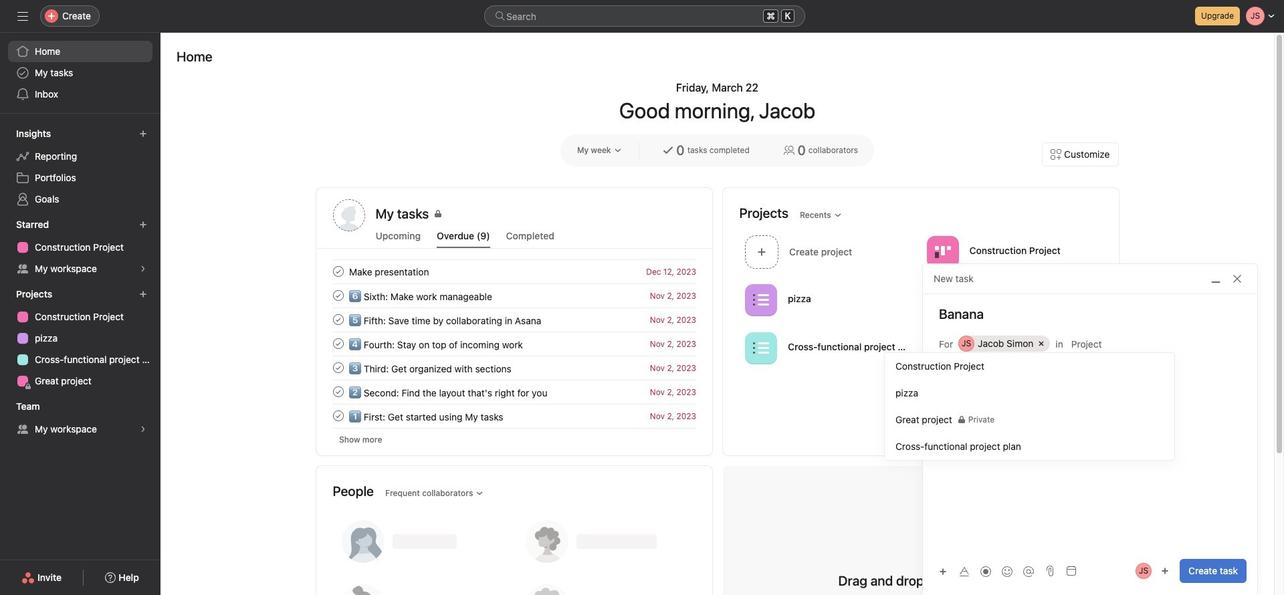 Task type: locate. For each thing, give the bounding box(es) containing it.
formatting image
[[959, 566, 970, 577]]

emoji image
[[1002, 566, 1013, 577]]

Task name text field
[[923, 305, 1257, 324]]

dialog
[[923, 264, 1257, 595]]

new project or portfolio image
[[139, 290, 147, 298]]

at mention image
[[1023, 566, 1034, 577]]

1 vertical spatial board image
[[934, 292, 950, 308]]

3 mark complete image from the top
[[330, 360, 346, 376]]

0 vertical spatial see details, my workspace image
[[139, 265, 147, 273]]

Mark complete checkbox
[[330, 264, 346, 280], [330, 312, 346, 328], [330, 336, 346, 352], [330, 360, 346, 376], [330, 384, 346, 400], [330, 408, 346, 424]]

see details, my workspace image inside the teams element
[[139, 425, 147, 433]]

None field
[[484, 5, 805, 27]]

toolbar
[[934, 561, 1041, 581]]

hide sidebar image
[[17, 11, 28, 21]]

1 board image from the top
[[934, 244, 950, 260]]

1 vertical spatial mark complete image
[[330, 312, 346, 328]]

mark complete image
[[330, 288, 346, 304], [330, 312, 346, 328], [330, 384, 346, 400]]

0 vertical spatial mark complete image
[[330, 288, 346, 304]]

attach a file or paste an image image
[[1045, 566, 1055, 577]]

list item
[[739, 231, 921, 272], [317, 260, 712, 284], [317, 284, 712, 308], [317, 308, 712, 332], [317, 332, 712, 356], [317, 356, 712, 380], [317, 380, 712, 404], [317, 404, 712, 428]]

4 mark complete checkbox from the top
[[330, 360, 346, 376]]

starred element
[[0, 213, 161, 282]]

add or remove collaborators from this task image
[[1161, 567, 1169, 575]]

select due date image
[[1066, 566, 1077, 577]]

mark complete image
[[330, 264, 346, 280], [330, 336, 346, 352], [330, 360, 346, 376], [330, 408, 346, 424]]

2 vertical spatial mark complete image
[[330, 384, 346, 400]]

2 see details, my workspace image from the top
[[139, 425, 147, 433]]

board image
[[934, 244, 950, 260], [934, 292, 950, 308]]

list image
[[753, 340, 769, 356]]

2 mark complete image from the top
[[330, 336, 346, 352]]

0 vertical spatial board image
[[934, 244, 950, 260]]

see details, my workspace image
[[139, 265, 147, 273], [139, 425, 147, 433]]

see details, my workspace image inside starred 'element'
[[139, 265, 147, 273]]

2 mark complete checkbox from the top
[[330, 312, 346, 328]]

Project text field
[[1071, 336, 1174, 352]]

list image
[[753, 292, 769, 308]]

1 see details, my workspace image from the top
[[139, 265, 147, 273]]

1 vertical spatial see details, my workspace image
[[139, 425, 147, 433]]

add items to starred image
[[139, 221, 147, 229]]

record a video image
[[981, 566, 991, 577]]

add profile photo image
[[333, 199, 365, 231]]



Task type: describe. For each thing, give the bounding box(es) containing it.
5 mark complete checkbox from the top
[[330, 384, 346, 400]]

2 mark complete image from the top
[[330, 312, 346, 328]]

Search tasks, projects, and more text field
[[484, 5, 805, 27]]

1 mark complete image from the top
[[330, 288, 346, 304]]

Mark complete checkbox
[[330, 288, 346, 304]]

insert an object image
[[939, 568, 947, 576]]

close image
[[1232, 274, 1243, 284]]

projects element
[[0, 282, 161, 395]]

teams element
[[0, 395, 161, 443]]

1 mark complete checkbox from the top
[[330, 264, 346, 280]]

6 mark complete checkbox from the top
[[330, 408, 346, 424]]

2 board image from the top
[[934, 292, 950, 308]]

new insights image
[[139, 130, 147, 138]]

insights element
[[0, 122, 161, 213]]

3 mark complete checkbox from the top
[[330, 336, 346, 352]]

global element
[[0, 33, 161, 113]]

4 mark complete image from the top
[[330, 408, 346, 424]]

1 mark complete image from the top
[[330, 264, 346, 280]]

3 mark complete image from the top
[[330, 384, 346, 400]]

minimize image
[[1211, 274, 1221, 284]]



Task type: vqa. For each thing, say whether or not it's contained in the screenshot.
'Hide sidebar' icon
yes



